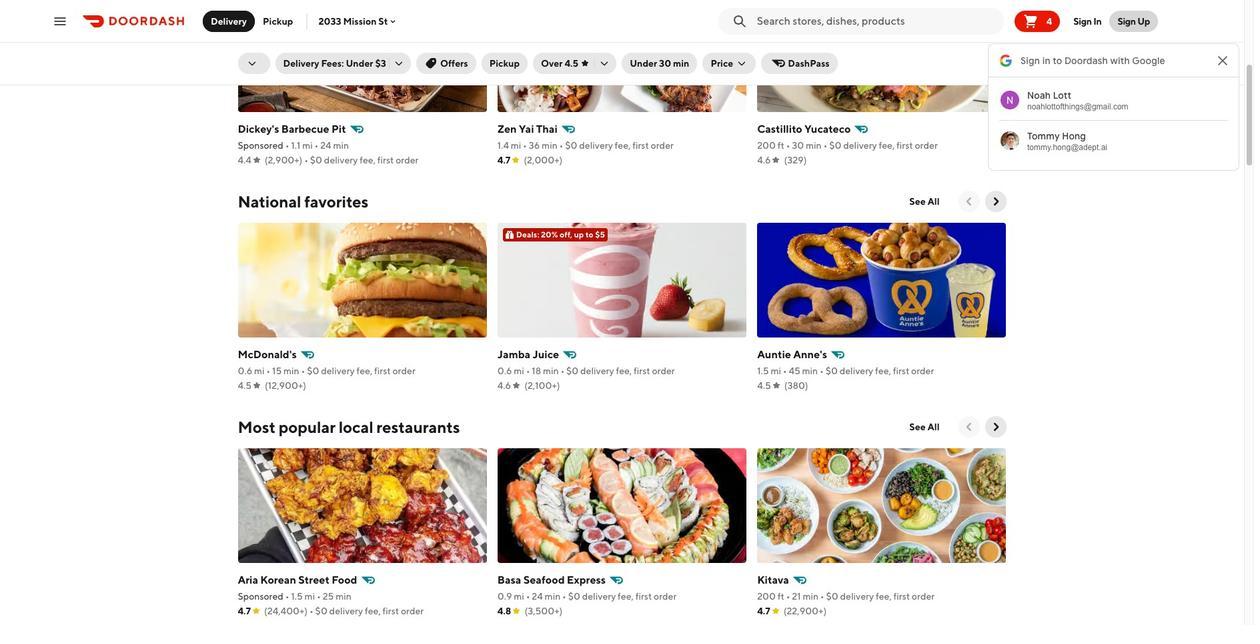 Task type: describe. For each thing, give the bounding box(es) containing it.
2033
[[319, 16, 341, 26]]

offers button
[[416, 53, 476, 74]]

pit
[[332, 123, 346, 135]]

sign up
[[1118, 16, 1150, 26]]

castillito
[[758, 123, 803, 135]]

$​0 for zen yai thai
[[565, 140, 578, 151]]

order for jamba juice
[[652, 366, 675, 376]]

fee, for zen yai thai
[[615, 140, 631, 151]]

1 horizontal spatial pickup
[[490, 58, 520, 69]]

anne's
[[794, 348, 828, 361]]

yucateco
[[805, 123, 851, 135]]

juice
[[533, 348, 559, 361]]

1.1
[[291, 140, 301, 151]]

(2,900+)
[[265, 155, 303, 165]]

min for castillito yucateco
[[806, 140, 822, 151]]

up for jamba juice
[[574, 230, 584, 240]]

• down anne's
[[820, 366, 824, 376]]

see for most popular local restaurants
[[910, 422, 926, 432]]

mission
[[343, 16, 377, 26]]

4.4
[[238, 155, 251, 165]]

0 horizontal spatial up
[[339, 4, 349, 14]]

200 for castillito yucateco
[[758, 140, 776, 151]]

0 horizontal spatial 24
[[320, 140, 331, 151]]

all for most popular local restaurants
[[928, 422, 940, 432]]

$10
[[855, 4, 869, 14]]

• up (329)
[[787, 140, 790, 151]]

• left 21
[[787, 591, 790, 602]]

st
[[379, 16, 388, 26]]

in
[[1094, 16, 1102, 26]]

25
[[323, 591, 334, 602]]

deals: 20% off, up to $5
[[516, 230, 605, 240]]

delivery for auntie anne's
[[840, 366, 874, 376]]

1.5 mi • 45 min • $​0 delivery fee, first order
[[758, 366, 934, 376]]

price
[[711, 58, 734, 69]]

(2,100+)
[[525, 380, 560, 391]]

• up '(24,400+)'
[[285, 591, 289, 602]]

36
[[529, 140, 540, 151]]

hour:
[[283, 4, 304, 14]]

15
[[272, 366, 282, 376]]

over 4.5
[[541, 58, 579, 69]]

21
[[792, 591, 801, 602]]

national favorites link
[[238, 191, 369, 212]]

• $0 delivery fee, first order for dickey's barbecue pit
[[303, 155, 419, 165]]

$​0 for basa seafood express
[[568, 591, 581, 602]]

$​0 for castillito yucateco
[[830, 140, 842, 151]]

basa seafood express
[[498, 574, 606, 587]]

offers
[[440, 58, 468, 69]]

$​0 for kitava
[[827, 591, 839, 602]]

under inside under 30 min button
[[630, 58, 657, 69]]

0 horizontal spatial off,
[[325, 4, 337, 14]]

delivery for castillito yucateco
[[844, 140, 877, 151]]

fee, for mcdonald's
[[357, 366, 373, 376]]

1 vertical spatial 1.5
[[291, 591, 303, 602]]

• down sponsored • 1.1 mi • 24 min
[[304, 155, 308, 165]]

mi for basa seafood express
[[514, 591, 524, 602]]

• left 18
[[526, 366, 530, 376]]

min for kitava
[[803, 591, 819, 602]]

$9
[[360, 4, 370, 14]]

food
[[332, 574, 357, 587]]

mi down street
[[305, 591, 315, 602]]

all for national favorites
[[928, 196, 940, 207]]

sign up link
[[1110, 10, 1158, 32]]

(3,500+)
[[525, 606, 563, 617]]

4.8
[[498, 606, 511, 617]]

(22,900+)
[[784, 606, 827, 617]]

first for basa seafood express
[[636, 591, 652, 602]]

sponsored for aria
[[238, 591, 284, 602]]

delivery button
[[203, 10, 255, 32]]

fee, for basa seafood express
[[618, 591, 634, 602]]

0.6 for jamba juice
[[498, 366, 512, 376]]

order for kitava
[[912, 591, 935, 602]]

mi for jamba juice
[[514, 366, 524, 376]]

(12,900+)
[[265, 380, 306, 391]]

min for mcdonald's
[[284, 366, 299, 376]]

price button
[[703, 53, 756, 74]]

yai
[[519, 123, 534, 135]]

(24,400+)
[[264, 606, 308, 617]]

0.6 mi • 18 min • $​0 delivery fee, first order
[[498, 366, 675, 376]]

0 vertical spatial pickup
[[263, 16, 293, 26]]

• down barbecue at the top
[[315, 140, 319, 151]]

mi for zen yai thai
[[511, 140, 521, 151]]

order for auntie anne's
[[912, 366, 934, 376]]

aria
[[238, 574, 258, 587]]

over 4.5 button
[[533, 53, 617, 74]]

sponsored for dickey's
[[238, 140, 284, 151]]

happy
[[257, 4, 281, 14]]

• down basa seafood express
[[563, 591, 567, 602]]

mcdonald's
[[238, 348, 297, 361]]

dashpass
[[788, 58, 830, 69]]

national
[[238, 192, 301, 211]]

over
[[541, 58, 563, 69]]

kitava
[[758, 574, 789, 587]]

2033 mission st button
[[319, 16, 399, 26]]

fee, for castillito yucateco
[[879, 140, 895, 151]]

4
[[1047, 16, 1053, 26]]

1 horizontal spatial 30
[[792, 140, 804, 151]]

dickey's barbecue pit
[[238, 123, 346, 135]]

min for auntie anne's
[[802, 366, 818, 376]]

18
[[532, 366, 541, 376]]

$0 for pit
[[310, 155, 322, 165]]

0.9 mi • 24 min • $​0 delivery fee, first order
[[498, 591, 677, 602]]

30%
[[306, 4, 323, 14]]

under 30 min button
[[622, 53, 698, 74]]

most popular local restaurants link
[[238, 416, 460, 438]]

sponsored • 1.5 mi • 25 min
[[238, 591, 352, 602]]

200 ft • 30 min • $​0 delivery fee, first order
[[758, 140, 938, 151]]

0.6 mi • 15 min • $​0 delivery fee, first order
[[238, 366, 416, 376]]

dickey's
[[238, 123, 279, 135]]

1.4
[[498, 140, 509, 151]]

up
[[1138, 16, 1150, 26]]

auntie anne's
[[758, 348, 828, 361]]

4.6 for castillito yucateco
[[758, 155, 771, 165]]

4.5 inside button
[[565, 58, 579, 69]]

4 button
[[1015, 10, 1061, 32]]

• left "15"
[[266, 366, 270, 376]]

order for zen yai thai
[[651, 140, 674, 151]]

barbecue
[[282, 123, 329, 135]]

popular
[[279, 418, 336, 436]]

2033 mission st
[[319, 16, 388, 26]]

• up (12,900+)
[[301, 366, 305, 376]]

• down sponsored • 1.5 mi • 25 min
[[310, 606, 314, 617]]

sign in
[[1074, 16, 1102, 26]]

seafood
[[524, 574, 565, 587]]



Task type: vqa. For each thing, say whether or not it's contained in the screenshot.
Sponsored • 1.5 mi • 25 min
yes



Task type: locate. For each thing, give the bounding box(es) containing it.
national favorites
[[238, 192, 369, 211]]

off,
[[325, 4, 337, 14], [820, 4, 832, 14], [560, 230, 573, 240]]

mi left "15"
[[254, 366, 265, 376]]

2 see all link from the top
[[902, 416, 948, 438]]

1 vertical spatial $0
[[315, 606, 328, 617]]

under 30 min
[[630, 58, 690, 69]]

min
[[673, 58, 690, 69], [333, 140, 349, 151], [542, 140, 558, 151], [806, 140, 822, 151], [284, 366, 299, 376], [543, 366, 559, 376], [802, 366, 818, 376], [336, 591, 352, 602], [545, 591, 561, 602], [803, 591, 819, 602]]

30 left price
[[659, 58, 671, 69]]

0 horizontal spatial pickup button
[[255, 10, 301, 32]]

mi right 0.9
[[514, 591, 524, 602]]

delivery right 45
[[840, 366, 874, 376]]

delivery for zen yai thai
[[579, 140, 613, 151]]

order for castillito yucateco
[[915, 140, 938, 151]]

0 vertical spatial $0
[[310, 155, 322, 165]]

1 horizontal spatial off,
[[560, 230, 573, 240]]

first for mcdonald's
[[374, 366, 391, 376]]

0 vertical spatial 24
[[320, 140, 331, 151]]

min down the pit at the top left of the page
[[333, 140, 349, 151]]

see all link
[[902, 191, 948, 212], [902, 416, 948, 438]]

0 vertical spatial 1.5
[[758, 366, 769, 376]]

to left $9
[[350, 4, 358, 14]]

auntie
[[758, 348, 791, 361]]

most popular local restaurants
[[238, 418, 460, 436]]

1 vertical spatial • $0 delivery fee, first order
[[308, 606, 424, 617]]

2 next button of carousel image from the top
[[989, 420, 1003, 434]]

min down basa seafood express
[[545, 591, 561, 602]]

up
[[339, 4, 349, 14], [834, 4, 844, 14], [574, 230, 584, 240]]

0 horizontal spatial 4.7
[[238, 606, 251, 617]]

0 horizontal spatial deals:
[[516, 230, 540, 240]]

1 vertical spatial deals:
[[516, 230, 540, 240]]

1 see from the top
[[910, 196, 926, 207]]

4.7 for kitava
[[758, 606, 771, 617]]

1 horizontal spatial to
[[586, 230, 594, 240]]

first for jamba juice
[[634, 366, 650, 376]]

(380)
[[785, 380, 809, 391]]

0.6
[[238, 366, 252, 376], [498, 366, 512, 376]]

0 horizontal spatial pickup
[[263, 16, 293, 26]]

sign for sign in
[[1074, 16, 1092, 26]]

1 vertical spatial all
[[928, 422, 940, 432]]

$​0 up (22,900+)
[[827, 591, 839, 602]]

1 vertical spatial next button of carousel image
[[989, 420, 1003, 434]]

$0 down sponsored • 1.1 mi • 24 min
[[310, 155, 322, 165]]

1 vertical spatial pickup
[[490, 58, 520, 69]]

20% for yucateco
[[801, 4, 818, 14]]

deals: 20% off, up to $10
[[776, 4, 869, 14]]

min down castillito yucateco
[[806, 140, 822, 151]]

1 vertical spatial pickup button
[[482, 53, 528, 74]]

pickup left over
[[490, 58, 520, 69]]

(329)
[[784, 155, 807, 165]]

0 vertical spatial 30
[[659, 58, 671, 69]]

0 vertical spatial all
[[928, 196, 940, 207]]

0 horizontal spatial delivery
[[211, 16, 247, 26]]

mi down auntie
[[771, 366, 781, 376]]

0 vertical spatial 200
[[758, 140, 776, 151]]

most
[[238, 418, 276, 436]]

see all link for national favorites
[[902, 191, 948, 212]]

to left $10
[[846, 4, 853, 14]]

0 vertical spatial pickup button
[[255, 10, 301, 32]]

2 ft from the top
[[778, 591, 785, 602]]

0 vertical spatial see all
[[910, 196, 940, 207]]

0 horizontal spatial 4.6
[[498, 380, 511, 391]]

delivery right 18
[[581, 366, 614, 376]]

4.7 down aria
[[238, 606, 251, 617]]

previous button of carousel image for most popular local restaurants
[[963, 420, 976, 434]]

2 all from the top
[[928, 422, 940, 432]]

0 vertical spatial next button of carousel image
[[989, 195, 1003, 208]]

castillito yucateco
[[758, 123, 851, 135]]

0 vertical spatial deals:
[[776, 4, 799, 14]]

see all for national favorites
[[910, 196, 940, 207]]

4.5 down mcdonald's
[[238, 380, 252, 391]]

off, for castillito yucateco
[[820, 4, 832, 14]]

0 vertical spatial sponsored
[[238, 140, 284, 151]]

open menu image
[[52, 13, 68, 29]]

off, left $10
[[820, 4, 832, 14]]

2 horizontal spatial 4.5
[[758, 380, 771, 391]]

1.5 down auntie
[[758, 366, 769, 376]]

thai
[[536, 123, 558, 135]]

24 down barbecue at the top
[[320, 140, 331, 151]]

$​0 right the 36
[[565, 140, 578, 151]]

pickup button left over
[[482, 53, 528, 74]]

20% left $5
[[541, 230, 558, 240]]

1 under from the left
[[346, 58, 373, 69]]

200 down kitava at the right bottom
[[758, 591, 776, 602]]

1 horizontal spatial deals:
[[776, 4, 799, 14]]

delivery for delivery fees: under $3
[[283, 58, 319, 69]]

up left $5
[[574, 230, 584, 240]]

200 for kitava
[[758, 591, 776, 602]]

4.7 down kitava at the right bottom
[[758, 606, 771, 617]]

1 vertical spatial 4.6
[[498, 380, 511, 391]]

delivery for mcdonald's
[[321, 366, 355, 376]]

1 horizontal spatial 24
[[532, 591, 543, 602]]

0 vertical spatial previous button of carousel image
[[963, 195, 976, 208]]

200
[[758, 140, 776, 151], [758, 591, 776, 602]]

deals: for castillito
[[776, 4, 799, 14]]

delivery right the 36
[[579, 140, 613, 151]]

2 horizontal spatial 4.7
[[758, 606, 771, 617]]

1 vertical spatial ft
[[778, 591, 785, 602]]

200 ft • 21 min • $​0 delivery fee, first order
[[758, 591, 935, 602]]

min right 25
[[336, 591, 352, 602]]

sponsored down aria
[[238, 591, 284, 602]]

4.7 for zen yai thai
[[498, 155, 511, 165]]

first for kitava
[[894, 591, 910, 602]]

200 down castillito
[[758, 140, 776, 151]]

$​0
[[565, 140, 578, 151], [830, 140, 842, 151], [307, 366, 319, 376], [567, 366, 579, 376], [826, 366, 838, 376], [568, 591, 581, 602], [827, 591, 839, 602]]

up up 2033 mission st
[[339, 4, 349, 14]]

delivery down 25
[[329, 606, 363, 617]]

0.6 for mcdonald's
[[238, 366, 252, 376]]

24 up (3,500+)
[[532, 591, 543, 602]]

ft for castillito yucateco
[[778, 140, 785, 151]]

1 sponsored from the top
[[238, 140, 284, 151]]

2 0.6 from the left
[[498, 366, 512, 376]]

1 ft from the top
[[778, 140, 785, 151]]

0 horizontal spatial sign
[[1074, 16, 1092, 26]]

$0 for street
[[315, 606, 328, 617]]

sign in link
[[1066, 8, 1110, 34]]

min inside button
[[673, 58, 690, 69]]

4.5 left (380)
[[758, 380, 771, 391]]

pickup button left 30%
[[255, 10, 301, 32]]

1 horizontal spatial 4.5
[[565, 58, 579, 69]]

delivery up most popular local restaurants
[[321, 366, 355, 376]]

$5
[[595, 230, 605, 240]]

korean
[[260, 574, 296, 587]]

1 horizontal spatial sign
[[1118, 16, 1136, 26]]

0 vertical spatial 4.6
[[758, 155, 771, 165]]

min right the 36
[[542, 140, 558, 151]]

min right 18
[[543, 366, 559, 376]]

delivery for jamba juice
[[581, 366, 614, 376]]

ft
[[778, 140, 785, 151], [778, 591, 785, 602]]

1 vertical spatial see
[[910, 422, 926, 432]]

order
[[651, 140, 674, 151], [915, 140, 938, 151], [396, 155, 419, 165], [393, 366, 416, 376], [652, 366, 675, 376], [912, 366, 934, 376], [654, 591, 677, 602], [912, 591, 935, 602], [401, 606, 424, 617]]

1 see all link from the top
[[902, 191, 948, 212]]

Store search: begin typing to search for stores available on DoorDash text field
[[757, 14, 999, 28]]

• up (22,900+)
[[821, 591, 825, 602]]

delivery down the pit at the top left of the page
[[324, 155, 358, 165]]

0 vertical spatial • $0 delivery fee, first order
[[303, 155, 419, 165]]

dashpass button
[[762, 53, 838, 74]]

express
[[567, 574, 606, 587]]

0 vertical spatial 20%
[[801, 4, 818, 14]]

1 vertical spatial sponsored
[[238, 591, 284, 602]]

• right 18
[[561, 366, 565, 376]]

• up (3,500+)
[[526, 591, 530, 602]]

off, left $5
[[560, 230, 573, 240]]

4.7 down 1.4
[[498, 155, 511, 165]]

mi right 1.4
[[511, 140, 521, 151]]

45
[[789, 366, 801, 376]]

4.6 left (329)
[[758, 155, 771, 165]]

fee,
[[615, 140, 631, 151], [879, 140, 895, 151], [360, 155, 376, 165], [357, 366, 373, 376], [616, 366, 632, 376], [876, 366, 891, 376], [618, 591, 634, 602], [876, 591, 892, 602], [365, 606, 381, 617]]

4.5 right over
[[565, 58, 579, 69]]

see for national favorites
[[910, 196, 926, 207]]

pickup down happy
[[263, 16, 293, 26]]

$​0 for jamba juice
[[567, 366, 579, 376]]

off, up 2033
[[325, 4, 337, 14]]

• up (2,000+)
[[560, 140, 564, 151]]

1 vertical spatial 30
[[792, 140, 804, 151]]

favorites
[[304, 192, 369, 211]]

1 horizontal spatial 4.7
[[498, 155, 511, 165]]

delivery right 21
[[841, 591, 874, 602]]

delivery down yucateco
[[844, 140, 877, 151]]

1 horizontal spatial pickup button
[[482, 53, 528, 74]]

30 inside button
[[659, 58, 671, 69]]

delivery for kitava
[[841, 591, 874, 602]]

sign left up
[[1118, 16, 1136, 26]]

24
[[320, 140, 331, 151], [532, 591, 543, 602]]

0 horizontal spatial 20%
[[541, 230, 558, 240]]

delivery inside the delivery button
[[211, 16, 247, 26]]

1 horizontal spatial 20%
[[801, 4, 818, 14]]

• $0 delivery fee, first order for aria korean street food
[[308, 606, 424, 617]]

order for basa seafood express
[[654, 591, 677, 602]]

jamba
[[498, 348, 531, 361]]

0 vertical spatial see
[[910, 196, 926, 207]]

min left price
[[673, 58, 690, 69]]

first for castillito yucateco
[[897, 140, 913, 151]]

happy hour: 30% off, up to $9
[[257, 4, 370, 14]]

mi down jamba at the bottom
[[514, 366, 524, 376]]

min right 21
[[803, 591, 819, 602]]

2 see all from the top
[[910, 422, 940, 432]]

mi for mcdonald's
[[254, 366, 265, 376]]

• down yucateco
[[824, 140, 828, 151]]

min for basa seafood express
[[545, 591, 561, 602]]

2 horizontal spatial to
[[846, 4, 853, 14]]

1 vertical spatial 200
[[758, 591, 776, 602]]

1 previous button of carousel image from the top
[[963, 195, 976, 208]]

1 next button of carousel image from the top
[[989, 195, 1003, 208]]

sign inside sign up 'link'
[[1118, 16, 1136, 26]]

ft for kitava
[[778, 591, 785, 602]]

min for zen yai thai
[[542, 140, 558, 151]]

1 vertical spatial 24
[[532, 591, 543, 602]]

4.7
[[498, 155, 511, 165], [238, 606, 251, 617], [758, 606, 771, 617]]

1.4 mi • 36 min • $​0 delivery fee, first order
[[498, 140, 674, 151]]

sign for sign up
[[1118, 16, 1136, 26]]

ft down castillito
[[778, 140, 785, 151]]

0 horizontal spatial under
[[346, 58, 373, 69]]

delivery for basa seafood express
[[582, 591, 616, 602]]

first
[[633, 140, 649, 151], [897, 140, 913, 151], [378, 155, 394, 165], [374, 366, 391, 376], [634, 366, 650, 376], [893, 366, 910, 376], [636, 591, 652, 602], [894, 591, 910, 602], [383, 606, 399, 617]]

0 vertical spatial delivery
[[211, 16, 247, 26]]

$​0 right 18
[[567, 366, 579, 376]]

1.5
[[758, 366, 769, 376], [291, 591, 303, 602]]

$​0 for mcdonald's
[[307, 366, 319, 376]]

previous button of carousel image
[[963, 195, 976, 208], [963, 420, 976, 434]]

2 horizontal spatial off,
[[820, 4, 832, 14]]

1 horizontal spatial 4.6
[[758, 155, 771, 165]]

• $0 delivery fee, first order down the pit at the top left of the page
[[303, 155, 419, 165]]

$0
[[310, 155, 322, 165], [315, 606, 328, 617]]

to for jamba juice
[[586, 230, 594, 240]]

1.5 down aria korean street food
[[291, 591, 303, 602]]

1 horizontal spatial 1.5
[[758, 366, 769, 376]]

under
[[346, 58, 373, 69], [630, 58, 657, 69]]

to for castillito yucateco
[[846, 4, 853, 14]]

min right 45
[[802, 366, 818, 376]]

• left 45
[[783, 366, 787, 376]]

1 horizontal spatial 0.6
[[498, 366, 512, 376]]

next button of carousel image
[[989, 195, 1003, 208], [989, 420, 1003, 434]]

fee, for jamba juice
[[616, 366, 632, 376]]

• left 25
[[317, 591, 321, 602]]

delivery for delivery
[[211, 16, 247, 26]]

4.6 for jamba juice
[[498, 380, 511, 391]]

4.6 down jamba at the bottom
[[498, 380, 511, 391]]

2 sign from the left
[[1118, 16, 1136, 26]]

street
[[298, 574, 330, 587]]

order for mcdonald's
[[393, 366, 416, 376]]

sponsored • 1.1 mi • 24 min
[[238, 140, 349, 151]]

first for zen yai thai
[[633, 140, 649, 151]]

zen
[[498, 123, 517, 135]]

$​0 for auntie anne's
[[826, 366, 838, 376]]

4.5 for mcdonald's
[[238, 380, 252, 391]]

fee, for auntie anne's
[[876, 366, 891, 376]]

1 sign from the left
[[1074, 16, 1092, 26]]

• left the 36
[[523, 140, 527, 151]]

0.9
[[498, 591, 512, 602]]

2 see from the top
[[910, 422, 926, 432]]

see all link for most popular local restaurants
[[902, 416, 948, 438]]

sponsored
[[238, 140, 284, 151], [238, 591, 284, 602]]

0 horizontal spatial to
[[350, 4, 358, 14]]

2 200 from the top
[[758, 591, 776, 602]]

30 up (329)
[[792, 140, 804, 151]]

up for castillito yucateco
[[834, 4, 844, 14]]

0 horizontal spatial 0.6
[[238, 366, 252, 376]]

20% left $10
[[801, 4, 818, 14]]

sign left in
[[1074, 16, 1092, 26]]

$​0 down yucateco
[[830, 140, 842, 151]]

1 vertical spatial see all link
[[902, 416, 948, 438]]

next button of carousel image for national favorites
[[989, 195, 1003, 208]]

1 200 from the top
[[758, 140, 776, 151]]

$3
[[375, 58, 386, 69]]

basa
[[498, 574, 521, 587]]

to left $5
[[586, 230, 594, 240]]

0 vertical spatial see all link
[[902, 191, 948, 212]]

see all
[[910, 196, 940, 207], [910, 422, 940, 432]]

$0 down 25
[[315, 606, 328, 617]]

0.6 down jamba at the bottom
[[498, 366, 512, 376]]

• $0 delivery fee, first order down food
[[308, 606, 424, 617]]

•
[[285, 140, 289, 151], [315, 140, 319, 151], [523, 140, 527, 151], [560, 140, 564, 151], [787, 140, 790, 151], [824, 140, 828, 151], [304, 155, 308, 165], [266, 366, 270, 376], [301, 366, 305, 376], [526, 366, 530, 376], [561, 366, 565, 376], [783, 366, 787, 376], [820, 366, 824, 376], [285, 591, 289, 602], [317, 591, 321, 602], [526, 591, 530, 602], [563, 591, 567, 602], [787, 591, 790, 602], [821, 591, 825, 602], [310, 606, 314, 617]]

fees:
[[321, 58, 344, 69]]

30
[[659, 58, 671, 69], [792, 140, 804, 151]]

to
[[350, 4, 358, 14], [846, 4, 853, 14], [586, 230, 594, 240]]

(2,000+)
[[524, 155, 563, 165]]

1 horizontal spatial up
[[574, 230, 584, 240]]

$​0 right "15"
[[307, 366, 319, 376]]

mi for auntie anne's
[[771, 366, 781, 376]]

see all for most popular local restaurants
[[910, 422, 940, 432]]

up left $10
[[834, 4, 844, 14]]

ft left 21
[[778, 591, 785, 602]]

previous button of carousel image for national favorites
[[963, 195, 976, 208]]

jamba juice
[[498, 348, 559, 361]]

pickup button
[[255, 10, 301, 32], [482, 53, 528, 74]]

2 horizontal spatial up
[[834, 4, 844, 14]]

next button of carousel image for most popular local restaurants
[[989, 420, 1003, 434]]

off, for jamba juice
[[560, 230, 573, 240]]

fee, for kitava
[[876, 591, 892, 602]]

sign
[[1074, 16, 1092, 26], [1118, 16, 1136, 26]]

• left 1.1
[[285, 140, 289, 151]]

1 horizontal spatial under
[[630, 58, 657, 69]]

2 sponsored from the top
[[238, 591, 284, 602]]

1 horizontal spatial delivery
[[283, 58, 319, 69]]

zen yai thai
[[498, 123, 558, 135]]

20%
[[801, 4, 818, 14], [541, 230, 558, 240]]

0 horizontal spatial 4.5
[[238, 380, 252, 391]]

1 vertical spatial previous button of carousel image
[[963, 420, 976, 434]]

aria korean street food
[[238, 574, 357, 587]]

1 vertical spatial 20%
[[541, 230, 558, 240]]

min right "15"
[[284, 366, 299, 376]]

0 horizontal spatial 30
[[659, 58, 671, 69]]

$​0 down express
[[568, 591, 581, 602]]

2 under from the left
[[630, 58, 657, 69]]

20% for juice
[[541, 230, 558, 240]]

delivery down express
[[582, 591, 616, 602]]

4.5 for auntie anne's
[[758, 380, 771, 391]]

pickup
[[263, 16, 293, 26], [490, 58, 520, 69]]

1 all from the top
[[928, 196, 940, 207]]

1 see all from the top
[[910, 196, 940, 207]]

delivery fees: under $3
[[283, 58, 386, 69]]

1 vertical spatial delivery
[[283, 58, 319, 69]]

1 vertical spatial see all
[[910, 422, 940, 432]]

$​0 down anne's
[[826, 366, 838, 376]]

0 vertical spatial ft
[[778, 140, 785, 151]]

2 previous button of carousel image from the top
[[963, 420, 976, 434]]

0 horizontal spatial 1.5
[[291, 591, 303, 602]]

restaurants
[[377, 418, 460, 436]]

mi right 1.1
[[302, 140, 313, 151]]

deals: for jamba
[[516, 230, 540, 240]]

first for auntie anne's
[[893, 366, 910, 376]]

1 0.6 from the left
[[238, 366, 252, 376]]

sponsored down the dickey's
[[238, 140, 284, 151]]

0.6 down mcdonald's
[[238, 366, 252, 376]]

min for jamba juice
[[543, 366, 559, 376]]



